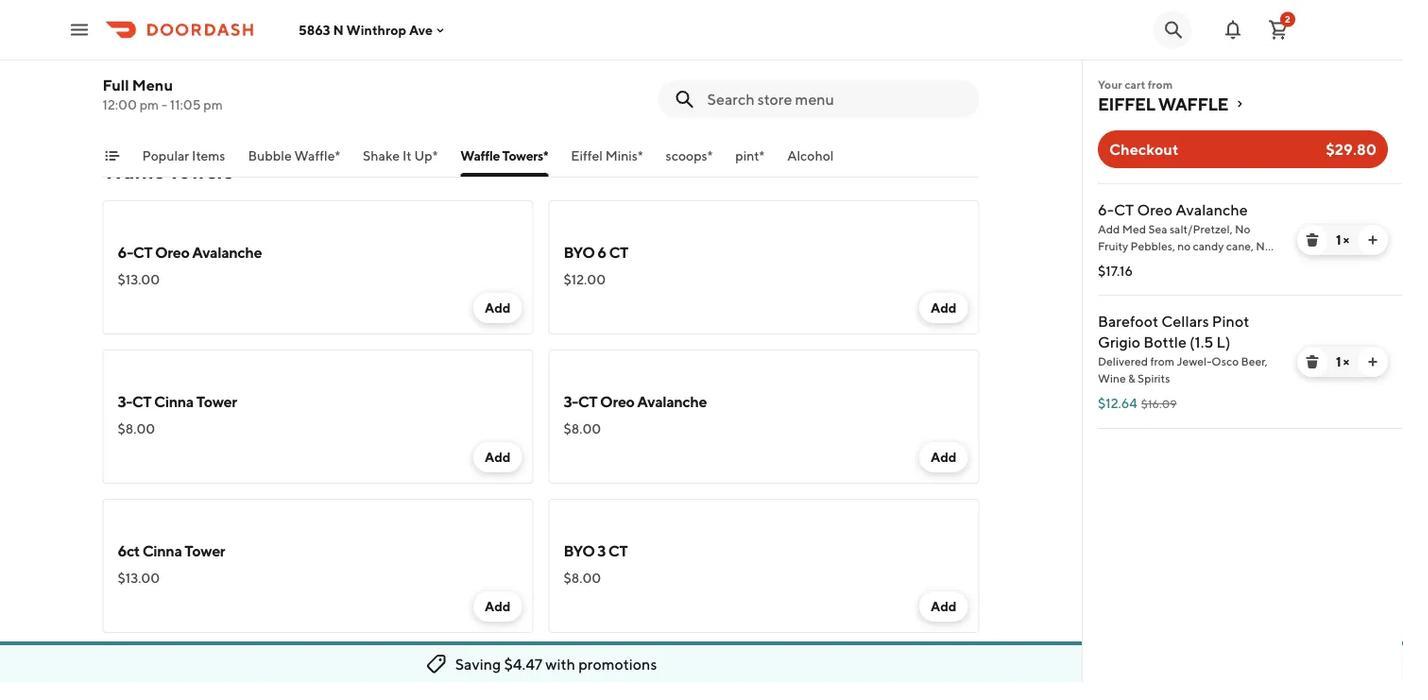 Task type: describe. For each thing, give the bounding box(es) containing it.
double
[[118, 13, 167, 31]]

0 vertical spatial no
[[1235, 222, 1251, 235]]

spirits
[[1138, 371, 1170, 385]]

$8.00 for byo 3 ct
[[564, 570, 601, 586]]

jewel-
[[1177, 354, 1212, 368]]

eiffel waffle
[[1098, 94, 1229, 114]]

alcohol button
[[787, 146, 834, 177]]

shake
[[241, 13, 280, 31]]

n
[[333, 22, 344, 38]]

1 horizontal spatial towers*
[[502, 148, 548, 163]]

$8.00 for 3-ct oreo avalanche
[[564, 421, 601, 437]]

byo 3 ct
[[564, 542, 628, 560]]

notification bell image
[[1222, 18, 1245, 41]]

0 vertical spatial from
[[1148, 77, 1173, 91]]

eiffel waffle link
[[1098, 93, 1388, 115]]

byo for byo 6 ct
[[564, 243, 595, 261]]

$13.00 for 6-
[[118, 272, 160, 287]]

avalanche for 6-ct oreo avalanche add med sea salt/pretzel, no fruity pebbles, no candy cane, no heath, cinnamon toast, marshmallow
[[1176, 201, 1248, 219]]

1 vertical spatial no
[[1256, 239, 1272, 252]]

cart
[[1125, 77, 1146, 91]]

11:05
[[170, 97, 201, 112]]

from inside barefoot cellars pinot grigio bottle (1.5 l) delivered from jewel-osco beer, wine & spirits
[[1150, 354, 1175, 368]]

$8.00 for 3-ct cinna tower
[[118, 421, 155, 437]]

1 horizontal spatial waffle towers*
[[460, 148, 548, 163]]

byo for byo 3 ct
[[564, 542, 595, 560]]

shake
[[363, 148, 400, 163]]

6
[[597, 243, 606, 261]]

0 horizontal spatial towers*
[[168, 159, 241, 183]]

shake it up* button
[[363, 146, 438, 177]]

double chocolate shake
[[118, 13, 280, 31]]

add for byo 3 ct
[[931, 599, 957, 614]]

× for barefoot cellars pinot grigio bottle (1.5 l)
[[1343, 354, 1349, 369]]

saving
[[455, 655, 501, 673]]

remove item from cart image
[[1305, 232, 1320, 248]]

12:00
[[103, 97, 137, 112]]

pebbles,
[[1131, 239, 1175, 252]]

pint*
[[735, 148, 765, 163]]

0 horizontal spatial waffle
[[103, 159, 164, 183]]

3-ct cinna tower
[[118, 393, 237, 411]]

no
[[1178, 239, 1191, 252]]

waffle
[[1158, 94, 1229, 114]]

up*
[[414, 148, 438, 163]]

0 vertical spatial cinna
[[154, 393, 194, 411]]

add button for 3-ct cinna tower
[[473, 442, 522, 472]]

add button for 3-ct oreo avalanche
[[919, 442, 968, 472]]

add for 3-ct oreo avalanche
[[931, 449, 957, 465]]

add for byo 6 ct
[[931, 300, 957, 316]]

byo 6 ct
[[564, 243, 629, 261]]

popular items
[[142, 148, 225, 163]]

marshmallow
[[1098, 273, 1167, 286]]

eiffel minis*
[[571, 148, 643, 163]]

checkout
[[1109, 140, 1179, 158]]

ct for 3-ct oreo avalanche
[[578, 393, 597, 411]]

oreo for 3-ct oreo avalanche
[[600, 393, 635, 411]]

$12.64 $16.09
[[1098, 395, 1177, 411]]

6- for 6-ct oreo avalanche
[[118, 243, 133, 261]]

$12.00
[[564, 272, 606, 287]]

toast,
[[1191, 256, 1221, 269]]

6- for 6-ct oreo avalanche add med sea salt/pretzel, no fruity pebbles, no candy cane, no heath, cinnamon toast, marshmallow
[[1098, 201, 1114, 219]]

-
[[162, 97, 167, 112]]

3-ct oreo avalanche
[[564, 393, 707, 411]]

ave
[[409, 22, 433, 38]]

full menu 12:00 pm - 11:05 pm
[[103, 76, 223, 112]]

winthrop
[[346, 22, 406, 38]]

chocolate
[[169, 13, 238, 31]]

scoops*
[[666, 148, 713, 163]]

5863 n winthrop ave
[[299, 22, 433, 38]]

6-ct oreo avalanche add med sea salt/pretzel, no fruity pebbles, no candy cane, no heath, cinnamon toast, marshmallow
[[1098, 201, 1272, 286]]

1 for barefoot cellars pinot grigio bottle (1.5 l)
[[1336, 354, 1341, 369]]

with
[[546, 655, 576, 673]]

ct for 3-ct cinna tower
[[132, 393, 151, 411]]

items
[[192, 148, 225, 163]]

menu
[[132, 76, 173, 94]]

1 for 6-ct oreo avalanche
[[1336, 232, 1341, 248]]

list containing 6-ct oreo avalanche
[[1083, 183, 1403, 429]]

bottle
[[1144, 333, 1187, 351]]

2
[[1285, 14, 1291, 25]]

add for 3-ct cinna tower
[[485, 449, 511, 465]]

3- for 3-ct oreo avalanche
[[564, 393, 578, 411]]

ct for 6-ct oreo avalanche add med sea salt/pretzel, no fruity pebbles, no candy cane, no heath, cinnamon toast, marshmallow
[[1114, 201, 1134, 219]]

beer,
[[1241, 354, 1268, 368]]

1 horizontal spatial waffle
[[460, 148, 500, 163]]

popular items button
[[142, 146, 225, 177]]

&
[[1128, 371, 1136, 385]]

$29.80
[[1326, 140, 1377, 158]]

bubble waffle* button
[[248, 146, 340, 177]]

(1.5
[[1190, 333, 1214, 351]]

add one to cart image
[[1365, 354, 1381, 369]]

ct for 6-ct oreo avalanche
[[133, 243, 152, 261]]

add button for byo 6 ct
[[919, 293, 968, 323]]

cellars
[[1162, 312, 1209, 330]]

heath,
[[1098, 256, 1133, 269]]

bubble
[[248, 148, 292, 163]]

barefoot cellars pinot grigio bottle (1.5 l) delivered from jewel-osco beer, wine & spirits
[[1098, 312, 1268, 385]]

6ct cinna tower
[[118, 542, 225, 560]]

sea
[[1149, 222, 1168, 235]]



Task type: vqa. For each thing, say whether or not it's contained in the screenshot.
3-CT Cinna Tower
yes



Task type: locate. For each thing, give the bounding box(es) containing it.
$4.47
[[504, 655, 543, 673]]

full
[[103, 76, 129, 94]]

add button for 6-ct oreo avalanche
[[473, 293, 522, 323]]

1 vertical spatial $13.00
[[118, 570, 160, 586]]

oreo for 6-ct oreo avalanche
[[155, 243, 189, 261]]

your
[[1098, 77, 1122, 91]]

saving $4.47 with promotions
[[455, 655, 657, 673]]

waffle down 12:00
[[103, 159, 164, 183]]

$8.00 down 3-ct oreo avalanche
[[564, 421, 601, 437]]

ct inside "6-ct oreo avalanche add med sea salt/pretzel, no fruity pebbles, no candy cane, no heath, cinnamon toast, marshmallow"
[[1114, 201, 1134, 219]]

eiffel
[[1098, 94, 1155, 114]]

$8.00 down byo 3 ct
[[564, 570, 601, 586]]

0 horizontal spatial 6-
[[118, 243, 133, 261]]

no up cane,
[[1235, 222, 1251, 235]]

1 × from the top
[[1343, 232, 1349, 248]]

add button for byo 3 ct
[[919, 592, 968, 622]]

× left add one to cart icon
[[1343, 232, 1349, 248]]

0 vertical spatial ×
[[1343, 232, 1349, 248]]

eiffel minis* button
[[571, 146, 643, 177]]

1 vertical spatial tower
[[185, 542, 225, 560]]

2 horizontal spatial avalanche
[[1176, 201, 1248, 219]]

popular
[[142, 148, 189, 163]]

$13.00
[[118, 272, 160, 287], [118, 570, 160, 586]]

2 pm from the left
[[203, 97, 223, 112]]

l)
[[1217, 333, 1231, 351]]

0 vertical spatial tower
[[196, 393, 237, 411]]

1 vertical spatial 6-
[[118, 243, 133, 261]]

from up spirits
[[1150, 354, 1175, 368]]

1 1 from the top
[[1336, 232, 1341, 248]]

2 items, open order cart image
[[1267, 18, 1290, 41]]

×
[[1343, 232, 1349, 248], [1343, 354, 1349, 369]]

0 horizontal spatial oreo
[[155, 243, 189, 261]]

add for 6ct cinna tower
[[485, 599, 511, 614]]

0 vertical spatial byo
[[564, 243, 595, 261]]

avalanche
[[1176, 201, 1248, 219], [192, 243, 262, 261], [637, 393, 707, 411]]

1 vertical spatial oreo
[[155, 243, 189, 261]]

6- inside "6-ct oreo avalanche add med sea salt/pretzel, no fruity pebbles, no candy cane, no heath, cinnamon toast, marshmallow"
[[1098, 201, 1114, 219]]

$17.16
[[1098, 263, 1133, 279]]

6-
[[1098, 201, 1114, 219], [118, 243, 133, 261]]

2 vertical spatial oreo
[[600, 393, 635, 411]]

$16.09
[[1141, 397, 1177, 410]]

ct
[[1114, 201, 1134, 219], [133, 243, 152, 261], [609, 243, 629, 261], [132, 393, 151, 411], [578, 393, 597, 411], [608, 542, 628, 560]]

1 vertical spatial ×
[[1343, 354, 1349, 369]]

$8.00
[[118, 421, 155, 437], [564, 421, 601, 437], [564, 570, 601, 586]]

0 vertical spatial 1
[[1336, 232, 1341, 248]]

no
[[1235, 222, 1251, 235], [1256, 239, 1272, 252]]

0 vertical spatial $13.00
[[118, 272, 160, 287]]

1 1 × from the top
[[1336, 232, 1349, 248]]

0 horizontal spatial 3-
[[118, 393, 132, 411]]

waffle
[[460, 148, 500, 163], [103, 159, 164, 183]]

$13.00 for 6ct
[[118, 570, 160, 586]]

$10.00
[[118, 41, 162, 57]]

1 pm from the left
[[140, 97, 159, 112]]

$8.00 down the 3-ct cinna tower
[[118, 421, 155, 437]]

waffle*
[[294, 148, 340, 163]]

add
[[1098, 222, 1120, 235], [485, 300, 511, 316], [931, 300, 957, 316], [485, 449, 511, 465], [931, 449, 957, 465], [485, 599, 511, 614], [931, 599, 957, 614]]

pinot
[[1212, 312, 1249, 330]]

$12.64
[[1098, 395, 1138, 411]]

avalanche for 3-ct oreo avalanche
[[637, 393, 707, 411]]

5863 n winthrop ave button
[[299, 22, 448, 38]]

Item Search search field
[[707, 89, 964, 110]]

2 byo from the top
[[564, 542, 595, 560]]

1 horizontal spatial no
[[1256, 239, 1272, 252]]

0 horizontal spatial avalanche
[[192, 243, 262, 261]]

alcohol
[[787, 148, 834, 163]]

5863
[[299, 22, 330, 38]]

waffle right the up*
[[460, 148, 500, 163]]

grigio
[[1098, 333, 1141, 351]]

oreo for 6-ct oreo avalanche add med sea salt/pretzel, no fruity pebbles, no candy cane, no heath, cinnamon toast, marshmallow
[[1137, 201, 1173, 219]]

scoops* button
[[666, 146, 713, 177]]

eiffel
[[571, 148, 603, 163]]

0 horizontal spatial no
[[1235, 222, 1251, 235]]

from
[[1148, 77, 1173, 91], [1150, 354, 1175, 368]]

it
[[403, 148, 412, 163]]

cane,
[[1226, 239, 1254, 252]]

your cart from
[[1098, 77, 1173, 91]]

barefoot
[[1098, 312, 1159, 330]]

1
[[1336, 232, 1341, 248], [1336, 354, 1341, 369]]

waffle towers*
[[460, 148, 548, 163], [103, 159, 241, 183]]

1 vertical spatial avalanche
[[192, 243, 262, 261]]

1 right remove item from cart image
[[1336, 354, 1341, 369]]

0 vertical spatial 6-
[[1098, 201, 1114, 219]]

add button
[[473, 293, 522, 323], [919, 293, 968, 323], [473, 442, 522, 472], [919, 442, 968, 472], [473, 592, 522, 622], [919, 592, 968, 622]]

byo left 3
[[564, 542, 595, 560]]

delivered
[[1098, 354, 1148, 368]]

2 3- from the left
[[564, 393, 578, 411]]

2 1 × from the top
[[1336, 354, 1349, 369]]

1 horizontal spatial 3-
[[564, 393, 578, 411]]

0 horizontal spatial pm
[[140, 97, 159, 112]]

2 button
[[1260, 11, 1297, 49]]

0 horizontal spatial waffle towers*
[[103, 159, 241, 183]]

1 horizontal spatial 6-
[[1098, 201, 1114, 219]]

no right cane,
[[1256, 239, 1272, 252]]

2 $13.00 from the top
[[118, 570, 160, 586]]

3- for 3-ct cinna tower
[[118, 393, 132, 411]]

pm
[[140, 97, 159, 112], [203, 97, 223, 112]]

bubble waffle*
[[248, 148, 340, 163]]

0 vertical spatial avalanche
[[1176, 201, 1248, 219]]

1 vertical spatial byo
[[564, 542, 595, 560]]

1 horizontal spatial avalanche
[[637, 393, 707, 411]]

oreo
[[1137, 201, 1173, 219], [155, 243, 189, 261], [600, 393, 635, 411]]

3
[[597, 542, 606, 560]]

pm left - on the top of the page
[[140, 97, 159, 112]]

1 horizontal spatial pm
[[203, 97, 223, 112]]

minis*
[[605, 148, 643, 163]]

add for 6-ct oreo avalanche
[[485, 300, 511, 316]]

list
[[1083, 183, 1403, 429]]

byo left 6
[[564, 243, 595, 261]]

fruity
[[1098, 239, 1129, 252]]

2 vertical spatial avalanche
[[637, 393, 707, 411]]

1 byo from the top
[[564, 243, 595, 261]]

open menu image
[[68, 18, 91, 41]]

$13.00 down the 6-ct oreo avalanche
[[118, 272, 160, 287]]

pm right 11:05
[[203, 97, 223, 112]]

avalanche for 6-ct oreo avalanche
[[192, 243, 262, 261]]

towers* left "eiffel"
[[502, 148, 548, 163]]

avalanche inside "6-ct oreo avalanche add med sea salt/pretzel, no fruity pebbles, no candy cane, no heath, cinnamon toast, marshmallow"
[[1176, 201, 1248, 219]]

1 vertical spatial 1
[[1336, 354, 1341, 369]]

from up the eiffel waffle
[[1148, 77, 1173, 91]]

1 right remove item from cart icon
[[1336, 232, 1341, 248]]

1 horizontal spatial oreo
[[600, 393, 635, 411]]

cinna
[[154, 393, 194, 411], [142, 542, 182, 560]]

2 horizontal spatial oreo
[[1137, 201, 1173, 219]]

shake it up*
[[363, 148, 438, 163]]

show menu categories image
[[104, 148, 120, 163]]

0 vertical spatial oreo
[[1137, 201, 1173, 219]]

add button for 6ct cinna tower
[[473, 592, 522, 622]]

pint* button
[[735, 146, 765, 177]]

osco
[[1212, 354, 1239, 368]]

1 × for barefoot cellars pinot grigio bottle (1.5 l)
[[1336, 354, 1349, 369]]

1 vertical spatial cinna
[[142, 542, 182, 560]]

wine
[[1098, 371, 1126, 385]]

1 × right remove item from cart icon
[[1336, 232, 1349, 248]]

1 × right remove item from cart image
[[1336, 354, 1349, 369]]

add one to cart image
[[1365, 232, 1381, 248]]

6ct
[[118, 542, 140, 560]]

cinnamon
[[1135, 256, 1189, 269]]

remove item from cart image
[[1305, 354, 1320, 369]]

6-ct oreo avalanche
[[118, 243, 262, 261]]

towers* left bubble
[[168, 159, 241, 183]]

$13.00 down the 6ct
[[118, 570, 160, 586]]

1 $13.00 from the top
[[118, 272, 160, 287]]

1 3- from the left
[[118, 393, 132, 411]]

salt/pretzel,
[[1170, 222, 1233, 235]]

oreo inside "6-ct oreo avalanche add med sea salt/pretzel, no fruity pebbles, no candy cane, no heath, cinnamon toast, marshmallow"
[[1137, 201, 1173, 219]]

1 ×
[[1336, 232, 1349, 248], [1336, 354, 1349, 369]]

2 × from the top
[[1343, 354, 1349, 369]]

1 vertical spatial from
[[1150, 354, 1175, 368]]

× for 6-ct oreo avalanche
[[1343, 232, 1349, 248]]

1 vertical spatial 1 ×
[[1336, 354, 1349, 369]]

candy
[[1193, 239, 1224, 252]]

2 1 from the top
[[1336, 354, 1341, 369]]

tower
[[196, 393, 237, 411], [185, 542, 225, 560]]

× left add one to cart image
[[1343, 354, 1349, 369]]

0 vertical spatial 1 ×
[[1336, 232, 1349, 248]]

add inside "6-ct oreo avalanche add med sea salt/pretzel, no fruity pebbles, no candy cane, no heath, cinnamon toast, marshmallow"
[[1098, 222, 1120, 235]]

med
[[1122, 222, 1146, 235]]

1 × for 6-ct oreo avalanche
[[1336, 232, 1349, 248]]

promotions
[[579, 655, 657, 673]]



